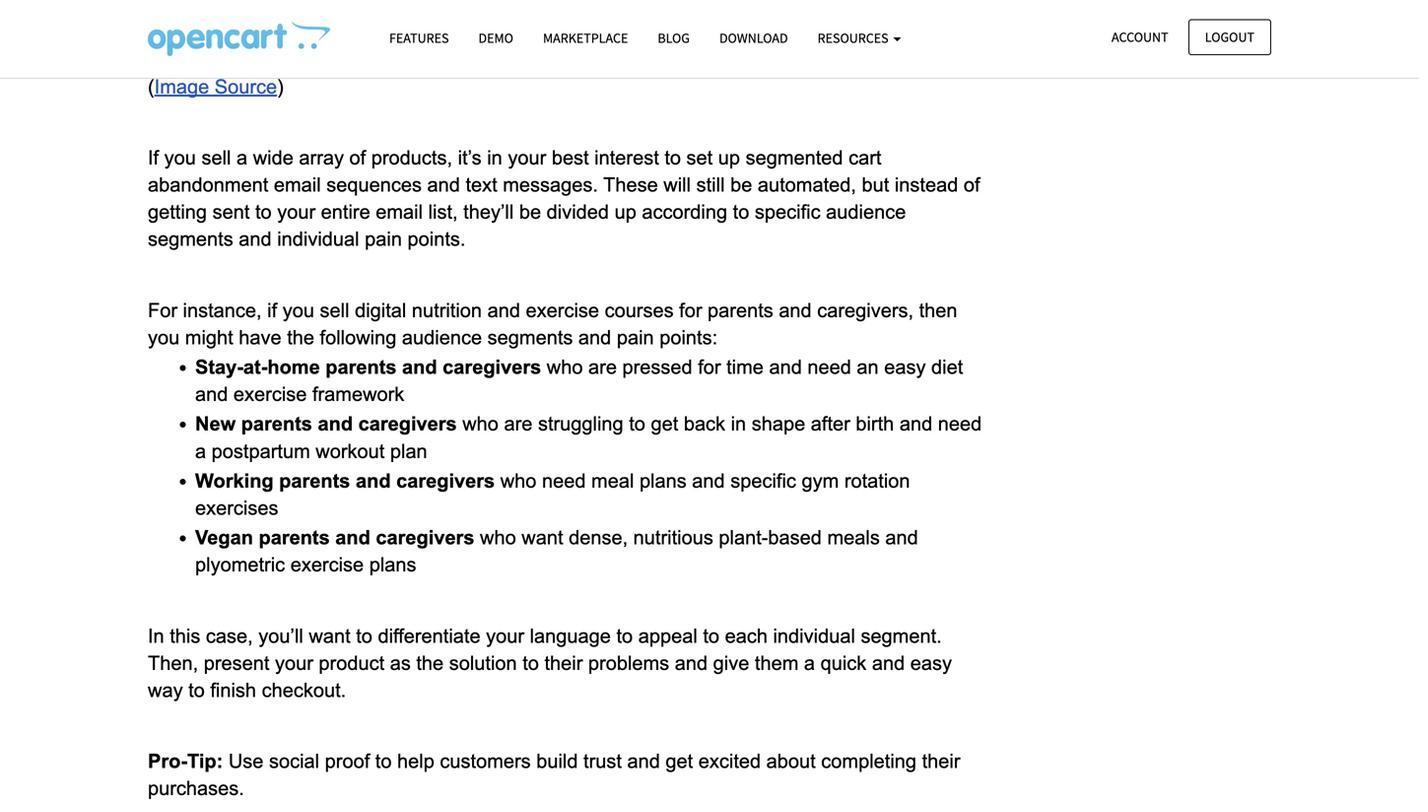 Task type: locate. For each thing, give the bounding box(es) containing it.
blog link
[[643, 21, 705, 55]]

1 vertical spatial audience
[[402, 327, 482, 348]]

0 vertical spatial email
[[274, 174, 321, 196]]

2 vertical spatial exercise
[[291, 554, 364, 576]]

0 vertical spatial their
[[545, 653, 583, 674]]

1 vertical spatial pain
[[617, 327, 654, 348]]

exercise down vegan parents and caregivers at left
[[291, 554, 364, 576]]

their right completing
[[922, 751, 961, 773]]

audience down but
[[826, 201, 906, 223]]

segment.
[[861, 625, 942, 647]]

0 horizontal spatial a
[[195, 441, 206, 462]]

who for vegan parents and caregivers
[[480, 527, 516, 549]]

who need meal plans and specific gym rotation exercises
[[195, 470, 916, 519]]

of right instead
[[964, 174, 981, 196]]

0 horizontal spatial in
[[487, 147, 503, 169]]

parents up time
[[708, 300, 774, 321]]

0 vertical spatial you
[[164, 147, 196, 169]]

1 vertical spatial plans
[[369, 554, 417, 576]]

sell up following
[[320, 300, 350, 321]]

pain
[[365, 228, 402, 250], [617, 327, 654, 348]]

as
[[390, 653, 411, 674]]

0 horizontal spatial need
[[542, 470, 586, 492]]

their
[[545, 653, 583, 674], [922, 751, 961, 773]]

1 horizontal spatial email
[[376, 201, 423, 223]]

get inside who are struggling to get back in shape after birth and need a postpartum workout plan
[[651, 413, 679, 435]]

0 vertical spatial plans
[[640, 470, 687, 492]]

1 horizontal spatial are
[[589, 356, 617, 378]]

then
[[919, 300, 958, 321]]

points.
[[408, 228, 466, 250]]

at-
[[243, 356, 268, 378]]

2 vertical spatial a
[[804, 653, 815, 674]]

exercise inside the who are pressed for time and need an easy diet and exercise framework
[[234, 384, 307, 405]]

for instance, if you sell digital nutrition and exercise courses for parents and caregivers, then you might have the following audience segments and pain points:
[[148, 300, 963, 348]]

your
[[508, 147, 546, 169], [277, 201, 316, 223], [486, 625, 525, 647], [275, 653, 313, 674]]

image source link
[[154, 74, 277, 99]]

to up give
[[703, 625, 720, 647]]

for inside the who are pressed for time and need an easy diet and exercise framework
[[698, 356, 721, 378]]

might
[[185, 327, 233, 348]]

in inside if you sell a wide array of products, it's in your best interest to set up segmented cart abandonment email sequences and text messages. these will still be automated, but instead of getting sent to your entire email list, they'll be divided up according to specific audience segments and individual pain points.
[[487, 147, 503, 169]]

need down diet
[[938, 413, 982, 435]]

finish
[[210, 680, 256, 701]]

messages.
[[503, 174, 598, 196]]

diet
[[932, 356, 964, 378]]

your up messages.
[[508, 147, 546, 169]]

0 vertical spatial of
[[350, 147, 366, 169]]

0 horizontal spatial the
[[287, 327, 315, 348]]

0 vertical spatial audience
[[826, 201, 906, 223]]

text
[[466, 174, 498, 196]]

to right 'struggling'
[[629, 413, 646, 435]]

parents up postpartum
[[241, 413, 312, 435]]

each
[[725, 625, 768, 647]]

1 horizontal spatial individual
[[773, 625, 856, 647]]

excited
[[699, 751, 761, 773]]

who inside the who are pressed for time and need an easy diet and exercise framework
[[547, 356, 583, 378]]

specific down automated,
[[755, 201, 821, 223]]

them
[[755, 653, 799, 674]]

email down array on the top of the page
[[274, 174, 321, 196]]

the up home
[[287, 327, 315, 348]]

who are struggling to get back in shape after birth and need a postpartum workout plan
[[195, 413, 988, 462]]

a inside if you sell a wide array of products, it's in your best interest to set up segmented cart abandonment email sequences and text messages. these will still be automated, but instead of getting sent to your entire email list, they'll be divided up according to specific audience segments and individual pain points.
[[237, 147, 248, 169]]

1 vertical spatial their
[[922, 751, 961, 773]]

1 horizontal spatial the
[[416, 653, 444, 674]]

and right time
[[769, 356, 802, 378]]

be down messages.
[[519, 201, 541, 223]]

abandonment
[[148, 174, 269, 196]]

segments
[[148, 228, 233, 250], [488, 327, 573, 348]]

the down differentiate
[[416, 653, 444, 674]]

1 horizontal spatial audience
[[826, 201, 906, 223]]

for
[[148, 300, 177, 321]]

are inside who are struggling to get back in shape after birth and need a postpartum workout plan
[[504, 413, 533, 435]]

segments down "getting"
[[148, 228, 233, 250]]

0 vertical spatial pain
[[365, 228, 402, 250]]

wide
[[253, 147, 294, 169]]

1 vertical spatial get
[[666, 751, 693, 773]]

parents up plyometric
[[259, 527, 330, 549]]

and right birth
[[900, 413, 933, 435]]

you right if
[[164, 147, 196, 169]]

1 vertical spatial be
[[519, 201, 541, 223]]

0 vertical spatial sell
[[202, 147, 231, 169]]

0 vertical spatial up
[[719, 147, 740, 169]]

who
[[547, 356, 583, 378], [463, 413, 499, 435], [501, 470, 537, 492], [480, 527, 516, 549]]

are inside the who are pressed for time and need an easy diet and exercise framework
[[589, 356, 617, 378]]

plans right the meal
[[640, 470, 687, 492]]

up down these
[[615, 201, 637, 223]]

1 horizontal spatial need
[[808, 356, 852, 378]]

to right sent
[[255, 201, 272, 223]]

and down appeal
[[675, 653, 708, 674]]

who want dense, nutritious plant-based meals and plyometric exercise plans
[[195, 527, 924, 576]]

need
[[808, 356, 852, 378], [938, 413, 982, 435], [542, 470, 586, 492]]

pain down 'courses'
[[617, 327, 654, 348]]

0 vertical spatial need
[[808, 356, 852, 378]]

download link
[[705, 21, 803, 55]]

and inside the who want dense, nutritious plant-based meals and plyometric exercise plans
[[886, 527, 919, 549]]

are left 'pressed'
[[589, 356, 617, 378]]

1 vertical spatial the
[[416, 653, 444, 674]]

who for working parents and caregivers
[[501, 470, 537, 492]]

be right still
[[731, 174, 753, 196]]

and down back
[[692, 470, 725, 492]]

and inside use social proof to help customers build trust and get excited about completing their purchases.
[[628, 751, 660, 773]]

and up the who are pressed for time and need an easy diet and exercise framework
[[579, 327, 612, 348]]

1 horizontal spatial want
[[522, 527, 563, 549]]

1 vertical spatial for
[[698, 356, 721, 378]]

1 vertical spatial email
[[376, 201, 423, 223]]

individual
[[277, 228, 359, 250], [773, 625, 856, 647]]

0 vertical spatial individual
[[277, 228, 359, 250]]

caregivers for new parents and caregivers
[[358, 413, 457, 435]]

want down who need meal plans and specific gym rotation exercises
[[522, 527, 563, 549]]

you right "if"
[[283, 300, 314, 321]]

and down stay-
[[195, 384, 228, 405]]

source
[[215, 76, 277, 97]]

1 horizontal spatial of
[[964, 174, 981, 196]]

a down new
[[195, 441, 206, 462]]

up right set
[[719, 147, 740, 169]]

easy inside the who are pressed for time and need an easy diet and exercise framework
[[885, 356, 926, 378]]

1 horizontal spatial a
[[237, 147, 248, 169]]

a left wide
[[237, 147, 248, 169]]

working
[[195, 470, 274, 492]]

caregivers
[[443, 356, 542, 378], [358, 413, 457, 435], [396, 470, 495, 492], [376, 527, 475, 549]]

0 vertical spatial the
[[287, 327, 315, 348]]

their down 'language' on the bottom left
[[545, 653, 583, 674]]

2 horizontal spatial need
[[938, 413, 982, 435]]

who for new parents and caregivers
[[463, 413, 499, 435]]

0 horizontal spatial sell
[[202, 147, 231, 169]]

need left 'an'
[[808, 356, 852, 378]]

0 horizontal spatial individual
[[277, 228, 359, 250]]

0 vertical spatial segments
[[148, 228, 233, 250]]

0 vertical spatial easy
[[885, 356, 926, 378]]

individual down entire on the top left of page
[[277, 228, 359, 250]]

new
[[195, 413, 236, 435]]

exercise inside the who want dense, nutritious plant-based meals and plyometric exercise plans
[[291, 554, 364, 576]]

pain inside if you sell a wide array of products, it's in your best interest to set up segmented cart abandonment email sequences and text messages. these will still be automated, but instead of getting sent to your entire email list, they'll be divided up according to specific audience segments and individual pain points.
[[365, 228, 402, 250]]

0 vertical spatial for
[[679, 300, 702, 321]]

sell
[[202, 147, 231, 169], [320, 300, 350, 321]]

stay-
[[195, 356, 243, 378]]

solution
[[449, 653, 517, 674]]

time
[[727, 356, 764, 378]]

1 horizontal spatial up
[[719, 147, 740, 169]]

need inside the who are pressed for time and need an easy diet and exercise framework
[[808, 356, 852, 378]]

exercise down the 'at-'
[[234, 384, 307, 405]]

a
[[237, 147, 248, 169], [195, 441, 206, 462], [804, 653, 815, 674]]

home
[[268, 356, 320, 378]]

1 vertical spatial up
[[615, 201, 637, 223]]

0 horizontal spatial their
[[545, 653, 583, 674]]

1 vertical spatial need
[[938, 413, 982, 435]]

in inside who are struggling to get back in shape after birth and need a postpartum workout plan
[[731, 413, 747, 435]]

2 vertical spatial need
[[542, 470, 586, 492]]

in right it's
[[487, 147, 503, 169]]

will
[[664, 174, 691, 196]]

instance,
[[183, 300, 262, 321]]

0 vertical spatial specific
[[755, 201, 821, 223]]

audience
[[826, 201, 906, 223], [402, 327, 482, 348]]

who inside who need meal plans and specific gym rotation exercises
[[501, 470, 537, 492]]

and down sent
[[239, 228, 272, 250]]

parents for exercises
[[279, 470, 350, 492]]

1 vertical spatial a
[[195, 441, 206, 462]]

parents for plyometric
[[259, 527, 330, 549]]

1 horizontal spatial segments
[[488, 327, 573, 348]]

want
[[522, 527, 563, 549], [309, 625, 351, 647]]

1 horizontal spatial be
[[731, 174, 753, 196]]

1 vertical spatial easy
[[911, 653, 952, 674]]

meal
[[592, 470, 634, 492]]

audience down nutrition
[[402, 327, 482, 348]]

individual up quick
[[773, 625, 856, 647]]

a right them
[[804, 653, 815, 674]]

getting
[[148, 201, 207, 223]]

get left back
[[651, 413, 679, 435]]

be
[[731, 174, 753, 196], [519, 201, 541, 223]]

segments inside for instance, if you sell digital nutrition and exercise courses for parents and caregivers, then you might have the following audience segments and pain points:
[[488, 327, 573, 348]]

1 horizontal spatial their
[[922, 751, 961, 773]]

parents inside for instance, if you sell digital nutrition and exercise courses for parents and caregivers, then you might have the following audience segments and pain points:
[[708, 300, 774, 321]]

a inside who are struggling to get back in shape after birth and need a postpartum workout plan
[[195, 441, 206, 462]]

to up problems
[[617, 625, 633, 647]]

0 vertical spatial are
[[589, 356, 617, 378]]

and right trust
[[628, 751, 660, 773]]

plans inside the who want dense, nutritious plant-based meals and plyometric exercise plans
[[369, 554, 417, 576]]

for left time
[[698, 356, 721, 378]]

and right meals
[[886, 527, 919, 549]]

who inside the who want dense, nutritious plant-based meals and plyometric exercise plans
[[480, 527, 516, 549]]

easy down segment.
[[911, 653, 952, 674]]

pain down entire on the top left of page
[[365, 228, 402, 250]]

email
[[274, 174, 321, 196], [376, 201, 423, 223]]

easy inside in this case, you'll want to differentiate your language to appeal to each individual segment. then, present your product as the solution to their problems and give them a quick and easy way to finish checkout.
[[911, 653, 952, 674]]

resources link
[[803, 21, 916, 55]]

0 horizontal spatial email
[[274, 174, 321, 196]]

for
[[679, 300, 702, 321], [698, 356, 721, 378]]

0 horizontal spatial audience
[[402, 327, 482, 348]]

these
[[604, 174, 658, 196]]

social
[[269, 751, 320, 773]]

easy right 'an'
[[885, 356, 926, 378]]

1 vertical spatial segments
[[488, 327, 573, 348]]

specific inside if you sell a wide array of products, it's in your best interest to set up segmented cart abandonment email sequences and text messages. these will still be automated, but instead of getting sent to your entire email list, they'll be divided up according to specific audience segments and individual pain points.
[[755, 201, 821, 223]]

want up product
[[309, 625, 351, 647]]

up
[[719, 147, 740, 169], [615, 201, 637, 223]]

0 horizontal spatial pain
[[365, 228, 402, 250]]

to right way
[[188, 680, 205, 701]]

based
[[768, 527, 822, 549]]

1 horizontal spatial in
[[731, 413, 747, 435]]

exercise up the who are pressed for time and need an easy diet and exercise framework
[[526, 300, 599, 321]]

and down nutrition
[[402, 356, 437, 378]]

0 horizontal spatial up
[[615, 201, 637, 223]]

0 horizontal spatial segments
[[148, 228, 233, 250]]

struggling
[[538, 413, 624, 435]]

image
[[154, 76, 209, 97]]

need left the meal
[[542, 470, 586, 492]]

0 vertical spatial want
[[522, 527, 563, 549]]

logout link
[[1189, 19, 1272, 55]]

0 horizontal spatial want
[[309, 625, 351, 647]]

automated,
[[758, 174, 857, 196]]

0 horizontal spatial plans
[[369, 554, 417, 576]]

1 vertical spatial exercise
[[234, 384, 307, 405]]

1 vertical spatial specific
[[731, 470, 797, 492]]

parents
[[708, 300, 774, 321], [326, 356, 397, 378], [241, 413, 312, 435], [279, 470, 350, 492], [259, 527, 330, 549]]

in right back
[[731, 413, 747, 435]]

are left 'struggling'
[[504, 413, 533, 435]]

segments inside if you sell a wide array of products, it's in your best interest to set up segmented cart abandonment email sequences and text messages. these will still be automated, but instead of getting sent to your entire email list, they'll be divided up according to specific audience segments and individual pain points.
[[148, 228, 233, 250]]

shape
[[752, 413, 806, 435]]

who inside who are struggling to get back in shape after birth and need a postpartum workout plan
[[463, 413, 499, 435]]

and down workout
[[356, 470, 391, 492]]

sent
[[213, 201, 250, 223]]

postpartum
[[212, 441, 310, 462]]

segments up the who are pressed for time and need an easy diet and exercise framework
[[488, 327, 573, 348]]

specific left gym
[[731, 470, 797, 492]]

0 vertical spatial a
[[237, 147, 248, 169]]

to inside who are struggling to get back in shape after birth and need a postpartum workout plan
[[629, 413, 646, 435]]

of up sequences
[[350, 147, 366, 169]]

new parents and caregivers
[[195, 413, 463, 435]]

0 horizontal spatial are
[[504, 413, 533, 435]]

1 horizontal spatial plans
[[640, 470, 687, 492]]

)
[[277, 76, 284, 97]]

get left excited
[[666, 751, 693, 773]]

1 vertical spatial are
[[504, 413, 533, 435]]

and right nutrition
[[488, 300, 521, 321]]

0 vertical spatial exercise
[[526, 300, 599, 321]]

1 horizontal spatial sell
[[320, 300, 350, 321]]

to left set
[[665, 147, 681, 169]]

1 vertical spatial sell
[[320, 300, 350, 321]]

1 horizontal spatial pain
[[617, 327, 654, 348]]

and down segment.
[[872, 653, 905, 674]]

plans down vegan parents and caregivers at left
[[369, 554, 417, 576]]

1 vertical spatial want
[[309, 625, 351, 647]]

0 vertical spatial get
[[651, 413, 679, 435]]

sell up "abandonment"
[[202, 147, 231, 169]]

checkout.
[[262, 680, 346, 701]]

email down sequences
[[376, 201, 423, 223]]

customers
[[440, 751, 531, 773]]

1 vertical spatial in
[[731, 413, 747, 435]]

2 horizontal spatial a
[[804, 653, 815, 674]]

easy
[[885, 356, 926, 378], [911, 653, 952, 674]]

dense,
[[569, 527, 628, 549]]

audience inside for instance, if you sell digital nutrition and exercise courses for parents and caregivers, then you might have the following audience segments and pain points:
[[402, 327, 482, 348]]

1 vertical spatial of
[[964, 174, 981, 196]]

0 vertical spatial be
[[731, 174, 753, 196]]

in this case, you'll want to differentiate your language to appeal to each individual segment. then, present your product as the solution to their problems and give them a quick and easy way to finish checkout.
[[148, 625, 958, 701]]

for up points:
[[679, 300, 702, 321]]

1 vertical spatial individual
[[773, 625, 856, 647]]

0 vertical spatial in
[[487, 147, 503, 169]]

parents down workout
[[279, 470, 350, 492]]

then,
[[148, 653, 198, 674]]

set
[[687, 147, 713, 169]]

exercise
[[526, 300, 599, 321], [234, 384, 307, 405], [291, 554, 364, 576]]

to left help
[[375, 751, 392, 773]]

you down for
[[148, 327, 180, 348]]



Task type: vqa. For each thing, say whether or not it's contained in the screenshot.
completing on the bottom right of the page
yes



Task type: describe. For each thing, give the bounding box(es) containing it.
tip:
[[187, 751, 223, 773]]

demo
[[479, 29, 514, 47]]

for inside for instance, if you sell digital nutrition and exercise courses for parents and caregivers, then you might have the following audience segments and pain points:
[[679, 300, 702, 321]]

meals
[[828, 527, 880, 549]]

problems
[[589, 653, 670, 674]]

courses
[[605, 300, 674, 321]]

individual inside if you sell a wide array of products, it's in your best interest to set up segmented cart abandonment email sequences and text messages. these will still be automated, but instead of getting sent to your entire email list, they'll be divided up according to specific audience segments and individual pain points.
[[277, 228, 359, 250]]

it's
[[458, 147, 482, 169]]

trust
[[584, 751, 622, 773]]

audience inside if you sell a wide array of products, it's in your best interest to set up segmented cart abandonment email sequences and text messages. these will still be automated, but instead of getting sent to your entire email list, they'll be divided up according to specific audience segments and individual pain points.
[[826, 201, 906, 223]]

exercises
[[195, 497, 279, 519]]

parents for after
[[241, 413, 312, 435]]

working parents and caregivers
[[195, 470, 495, 492]]

appeal
[[639, 625, 698, 647]]

logout
[[1206, 28, 1255, 46]]

2 vertical spatial you
[[148, 327, 180, 348]]

after
[[811, 413, 851, 435]]

way
[[148, 680, 183, 701]]

who for stay-at-home parents and caregivers
[[547, 356, 583, 378]]

1 vertical spatial you
[[283, 300, 314, 321]]

get inside use social proof to help customers build trust and get excited about completing their purchases.
[[666, 751, 693, 773]]

and up list,
[[427, 174, 460, 196]]

vegan
[[195, 527, 253, 549]]

birth
[[856, 413, 895, 435]]

entire
[[321, 201, 370, 223]]

they'll
[[464, 201, 514, 223]]

and inside who need meal plans and specific gym rotation exercises
[[692, 470, 725, 492]]

pain inside for instance, if you sell digital nutrition and exercise courses for parents and caregivers, then you might have the following audience segments and pain points:
[[617, 327, 654, 348]]

need inside who are struggling to get back in shape after birth and need a postpartum workout plan
[[938, 413, 982, 435]]

parents up framework
[[326, 356, 397, 378]]

sell inside for instance, if you sell digital nutrition and exercise courses for parents and caregivers, then you might have the following audience segments and pain points:
[[320, 300, 350, 321]]

present
[[204, 653, 270, 674]]

and up workout
[[318, 413, 353, 435]]

the inside in this case, you'll want to differentiate your language to appeal to each individual segment. then, present your product as the solution to their problems and give them a quick and easy way to finish checkout.
[[416, 653, 444, 674]]

and inside who are struggling to get back in shape after birth and need a postpartum workout plan
[[900, 413, 933, 435]]

who are pressed for time and need an easy diet and exercise framework
[[195, 356, 969, 405]]

sequences
[[327, 174, 422, 196]]

pro-
[[148, 751, 187, 773]]

0 horizontal spatial be
[[519, 201, 541, 223]]

demo link
[[464, 21, 528, 55]]

individual inside in this case, you'll want to differentiate your language to appeal to each individual segment. then, present your product as the solution to their problems and give them a quick and easy way to finish checkout.
[[773, 625, 856, 647]]

their inside use social proof to help customers build trust and get excited about completing their purchases.
[[922, 751, 961, 773]]

help
[[397, 751, 435, 773]]

framework
[[312, 384, 405, 405]]

build
[[537, 751, 578, 773]]

about
[[767, 751, 816, 773]]

plant-
[[719, 527, 768, 549]]

specific inside who need meal plans and specific gym rotation exercises
[[731, 470, 797, 492]]

quick
[[821, 653, 867, 674]]

products,
[[371, 147, 453, 169]]

workout
[[316, 441, 385, 462]]

to inside use social proof to help customers build trust and get excited about completing their purchases.
[[375, 751, 392, 773]]

to right solution
[[523, 653, 539, 674]]

(
[[148, 76, 154, 97]]

digital
[[355, 300, 407, 321]]

and left caregivers,
[[779, 300, 812, 321]]

you'll
[[259, 625, 304, 647]]

if
[[267, 300, 277, 321]]

according
[[642, 201, 728, 223]]

download
[[720, 29, 788, 47]]

back
[[684, 413, 726, 435]]

the inside for instance, if you sell digital nutrition and exercise courses for parents and caregivers, then you might have the following audience segments and pain points:
[[287, 327, 315, 348]]

rotation
[[845, 470, 911, 492]]

gym
[[802, 470, 839, 492]]

want inside in this case, you'll want to differentiate your language to appeal to each individual segment. then, present your product as the solution to their problems and give them a quick and easy way to finish checkout.
[[309, 625, 351, 647]]

array
[[299, 147, 344, 169]]

want inside the who want dense, nutritious plant-based meals and plyometric exercise plans
[[522, 527, 563, 549]]

interest
[[595, 147, 659, 169]]

but
[[862, 174, 890, 196]]

divided
[[547, 201, 609, 223]]

use social proof to help customers build trust and get excited about completing their purchases.
[[148, 751, 966, 800]]

this
[[170, 625, 201, 647]]

pressed
[[623, 356, 693, 378]]

are for pressed
[[589, 356, 617, 378]]

nutrition
[[412, 300, 482, 321]]

your up the checkout.
[[275, 653, 313, 674]]

caregivers for working parents and caregivers
[[396, 470, 495, 492]]

a inside in this case, you'll want to differentiate your language to appeal to each individual segment. then, present your product as the solution to their problems and give them a quick and easy way to finish checkout.
[[804, 653, 815, 674]]

have
[[239, 327, 282, 348]]

to up product
[[356, 625, 373, 647]]

exercise inside for instance, if you sell digital nutrition and exercise courses for parents and caregivers, then you might have the following audience segments and pain points:
[[526, 300, 599, 321]]

features link
[[375, 21, 464, 55]]

pro-tip:
[[148, 751, 223, 773]]

sell inside if you sell a wide array of products, it's in your best interest to set up segmented cart abandonment email sequences and text messages. these will still be automated, but instead of getting sent to your entire email list, they'll be divided up according to specific audience segments and individual pain points.
[[202, 147, 231, 169]]

need inside who need meal plans and specific gym rotation exercises
[[542, 470, 586, 492]]

features
[[389, 29, 449, 47]]

your left entire on the top left of page
[[277, 201, 316, 223]]

0 horizontal spatial of
[[350, 147, 366, 169]]

list,
[[428, 201, 458, 223]]

7 unique ways to boost mobile shopping cart conversion rates image
[[148, 21, 330, 56]]

language
[[530, 625, 611, 647]]

their inside in this case, you'll want to differentiate your language to appeal to each individual segment. then, present your product as the solution to their problems and give them a quick and easy way to finish checkout.
[[545, 653, 583, 674]]

instead
[[895, 174, 959, 196]]

plans inside who need meal plans and specific gym rotation exercises
[[640, 470, 687, 492]]

caregivers,
[[818, 300, 914, 321]]

proof
[[325, 751, 370, 773]]

you inside if you sell a wide array of products, it's in your best interest to set up segmented cart abandonment email sequences and text messages. these will still be automated, but instead of getting sent to your entire email list, they'll be divided up according to specific audience segments and individual pain points.
[[164, 147, 196, 169]]

to right according
[[733, 201, 750, 223]]

completing
[[822, 751, 917, 773]]

if you sell a wide array of products, it's in your best interest to set up segmented cart abandonment email sequences and text messages. these will still be automated, but instead of getting sent to your entire email list, they'll be divided up according to specific audience segments and individual pain points.
[[148, 147, 986, 250]]

blog
[[658, 29, 690, 47]]

email cart abandonment email example. image
[[258, 0, 873, 66]]

caregivers for vegan parents and caregivers
[[376, 527, 475, 549]]

use
[[229, 751, 264, 773]]

are for struggling
[[504, 413, 533, 435]]

vegan parents and caregivers
[[195, 527, 475, 549]]

give
[[713, 653, 750, 674]]

your up solution
[[486, 625, 525, 647]]

nutritious
[[634, 527, 714, 549]]

segmented
[[746, 147, 844, 169]]

points:
[[660, 327, 718, 348]]

marketplace
[[543, 29, 628, 47]]

product
[[319, 653, 385, 674]]

plan
[[390, 441, 428, 462]]

differentiate
[[378, 625, 481, 647]]

in
[[148, 625, 164, 647]]

and down "working parents and caregivers"
[[335, 527, 371, 549]]



